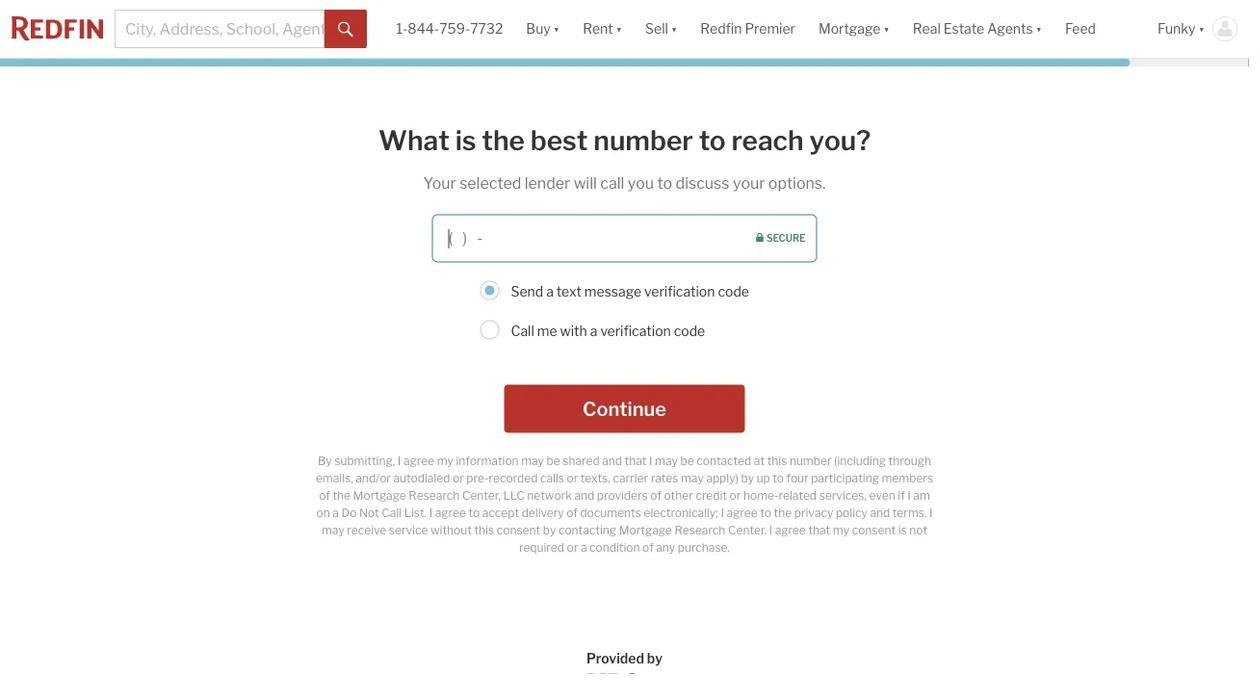 Task type: vqa. For each thing, say whether or not it's contained in the screenshot.
1 Bed (3) in tab
no



Task type: locate. For each thing, give the bounding box(es) containing it.
0 vertical spatial verification code
[[644, 284, 749, 300]]

sell ▾
[[645, 21, 677, 37]]

credit link
[[696, 488, 727, 502]]

1-844-759-7732
[[396, 21, 503, 37]]

terms link
[[893, 506, 925, 520]]

to
[[699, 124, 726, 157], [657, 174, 672, 193]]

▾ right 'sell'
[[671, 21, 677, 37]]

1 horizontal spatial to
[[699, 124, 726, 157]]

▾ inside rent ▾ dropdown button
[[616, 21, 622, 37]]

verification code for call me with a verification code
[[600, 323, 705, 340]]

mortgage ▾ button
[[819, 0, 890, 58]]

1 vertical spatial a
[[590, 323, 598, 340]]

1 horizontal spatial mortgage
[[819, 21, 881, 37]]

with
[[560, 323, 587, 340]]

a right with
[[590, 323, 598, 340]]

your selected lender will call you to discuss your options.
[[423, 174, 826, 193]]

▾ for rent ▾
[[616, 21, 622, 37]]

▾ right agents
[[1036, 21, 1042, 37]]

call me with a verification code
[[511, 323, 705, 340]]

2 ▾ from the left
[[616, 21, 622, 37]]

3 ▾ from the left
[[671, 21, 677, 37]]

▾ for buy ▾
[[554, 21, 560, 37]]

participating members link
[[811, 471, 933, 485]]

verification code
[[644, 284, 749, 300], [600, 323, 705, 340]]

send a text message verification code
[[511, 284, 749, 300]]

a left text
[[546, 284, 554, 300]]

▾ left real
[[884, 21, 890, 37]]

▾
[[554, 21, 560, 37], [616, 21, 622, 37], [671, 21, 677, 37], [884, 21, 890, 37], [1036, 21, 1042, 37], [1199, 21, 1205, 37]]

participating
[[811, 471, 879, 485]]

▾ right rent
[[616, 21, 622, 37]]

redfin
[[701, 21, 742, 37]]

verification code right message
[[644, 284, 749, 300]]

credit
[[696, 488, 727, 502]]

mortgage inside dropdown button
[[819, 21, 881, 37]]

option group
[[239, 277, 1010, 346]]

mortgage left real
[[819, 21, 881, 37]]

contacting
[[559, 523, 616, 537]]

contacting mortgage research center link
[[559, 523, 764, 537]]

real estate agents ▾ link
[[913, 0, 1042, 58]]

by
[[647, 651, 663, 667]]

1-844-759-7732 link
[[396, 21, 503, 37]]

0 vertical spatial a
[[546, 284, 554, 300]]

verification code down send a text message verification code
[[600, 323, 705, 340]]

▾ inside mortgage ▾ dropdown button
[[884, 21, 890, 37]]

mortgage
[[819, 21, 881, 37], [619, 523, 672, 537]]

a
[[546, 284, 554, 300], [590, 323, 598, 340]]

you
[[628, 174, 654, 193]]

to right "you"
[[657, 174, 672, 193]]

buy ▾
[[526, 21, 560, 37]]

feed
[[1065, 21, 1096, 37]]

policy
[[836, 506, 868, 520]]

0 vertical spatial mortgage
[[819, 21, 881, 37]]

0 horizontal spatial a
[[546, 284, 554, 300]]

provided
[[586, 651, 644, 667]]

5 ▾ from the left
[[1036, 21, 1042, 37]]

continue button
[[504, 385, 745, 433]]

1 vertical spatial to
[[657, 174, 672, 193]]

1 vertical spatial verification code
[[600, 323, 705, 340]]

0 horizontal spatial mortgage
[[619, 523, 672, 537]]

mortgage down the other
[[619, 523, 672, 537]]

related
[[779, 488, 817, 502]]

terms contacting mortgage research center
[[559, 506, 925, 537]]

to up discuss
[[699, 124, 726, 157]]

▾ right funky
[[1199, 21, 1205, 37]]

home-related services link
[[743, 488, 864, 502]]

▾ for sell ▾
[[671, 21, 677, 37]]

buy
[[526, 21, 551, 37]]

▾ inside buy ▾ dropdown button
[[554, 21, 560, 37]]

rent
[[583, 21, 613, 37]]

sell ▾ button
[[634, 0, 689, 58]]

mortgage inside terms contacting mortgage research center
[[619, 523, 672, 537]]

1 ▾ from the left
[[554, 21, 560, 37]]

▾ inside sell ▾ dropdown button
[[671, 21, 677, 37]]

▾ for funky ▾
[[1199, 21, 1205, 37]]

1 vertical spatial mortgage
[[619, 523, 672, 537]]

City, Address, School, Agent, ZIP search field
[[115, 10, 325, 48]]

mortgage ▾ button
[[807, 0, 901, 58]]

option group containing send a text message verification code
[[239, 277, 1010, 346]]

▾ right 'buy'
[[554, 21, 560, 37]]

call
[[600, 174, 624, 193]]

6 ▾ from the left
[[1199, 21, 1205, 37]]

4 ▾ from the left
[[884, 21, 890, 37]]

sell ▾ button
[[645, 0, 677, 58]]

premier
[[745, 21, 796, 37]]



Task type: describe. For each thing, give the bounding box(es) containing it.
0 horizontal spatial to
[[657, 174, 672, 193]]

center
[[728, 523, 764, 537]]

privacy
[[794, 506, 833, 520]]

real estate agents ▾
[[913, 21, 1042, 37]]

▾ inside the real estate agents ▾ link
[[1036, 21, 1042, 37]]

▾ for mortgage ▾
[[884, 21, 890, 37]]

verification code for send a text message verification code
[[644, 284, 749, 300]]

home-
[[743, 488, 779, 502]]

redfin premier
[[701, 21, 796, 37]]

members
[[882, 471, 933, 485]]

759-
[[439, 21, 470, 37]]

rent ▾ button
[[571, 0, 634, 58]]

text
[[557, 284, 582, 300]]

your options.
[[733, 174, 826, 193]]

redfin premier button
[[689, 0, 807, 58]]

best
[[530, 124, 588, 157]]

feed button
[[1054, 0, 1146, 58]]

selected
[[460, 174, 521, 193]]

buy ▾ button
[[515, 0, 571, 58]]

real estate agents ▾ button
[[901, 0, 1054, 58]]

continue
[[583, 397, 666, 421]]

other
[[664, 488, 693, 502]]

funky ▾
[[1158, 21, 1205, 37]]

real
[[913, 21, 941, 37]]

What is the best number to reach you? telephone field
[[432, 214, 817, 263]]

discuss
[[676, 174, 730, 193]]

funky
[[1158, 21, 1196, 37]]

or
[[730, 488, 741, 502]]

submit search image
[[338, 22, 354, 37]]

number
[[594, 124, 693, 157]]

is
[[455, 124, 476, 157]]

participating members other credit or home-related services privacy policy
[[664, 471, 933, 520]]

message
[[584, 284, 642, 300]]

7732
[[470, 21, 503, 37]]

estate
[[944, 21, 984, 37]]

sell
[[645, 21, 668, 37]]

what
[[378, 124, 450, 157]]

the
[[482, 124, 525, 157]]

call
[[511, 323, 534, 340]]

lender
[[525, 174, 570, 193]]

your
[[423, 174, 456, 193]]

buy ▾ button
[[526, 0, 560, 58]]

provided by
[[586, 651, 663, 667]]

terms
[[893, 506, 925, 520]]

research
[[675, 523, 726, 537]]

1-
[[396, 21, 408, 37]]

rent ▾
[[583, 21, 622, 37]]

mortgage ▾
[[819, 21, 890, 37]]

0 vertical spatial to
[[699, 124, 726, 157]]

agents
[[987, 21, 1033, 37]]

rent ▾ button
[[583, 0, 622, 58]]

services
[[819, 488, 864, 502]]

will
[[574, 174, 597, 193]]

send
[[511, 284, 543, 300]]

844-
[[408, 21, 439, 37]]

what is the best number to reach you?
[[378, 124, 871, 157]]

1 horizontal spatial a
[[590, 323, 598, 340]]

reach you?
[[731, 124, 871, 157]]

me
[[537, 323, 557, 340]]

privacy policy link
[[794, 506, 868, 520]]



